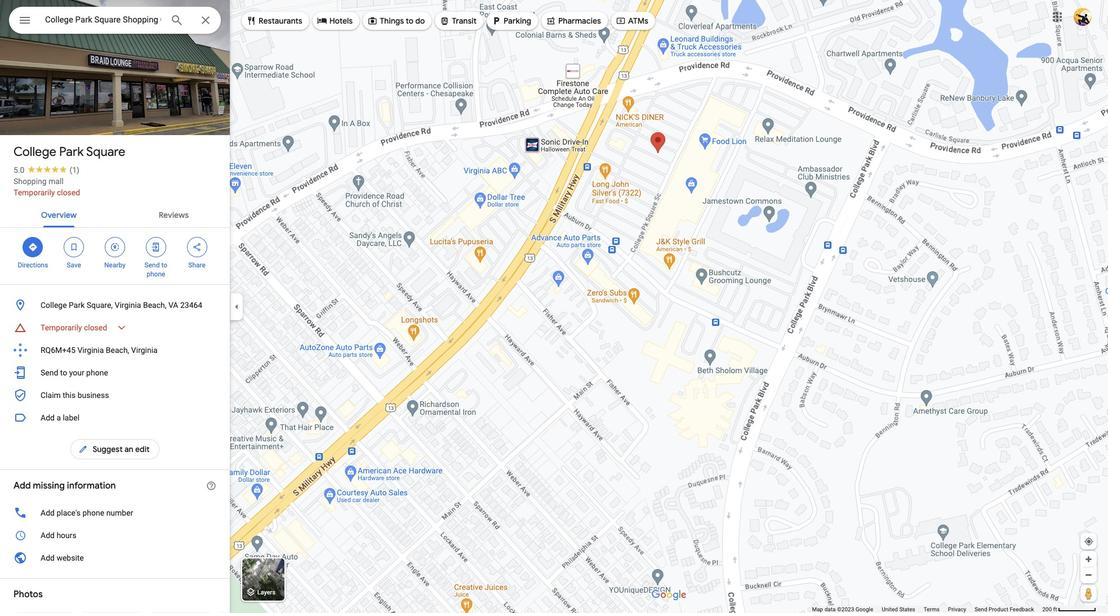 Task type: describe. For each thing, give the bounding box(es) containing it.
add hours
[[41, 532, 77, 541]]

united states button
[[882, 607, 916, 614]]

photos
[[41, 112, 69, 122]]

add place's phone number
[[41, 509, 133, 518]]

information
[[67, 481, 116, 492]]

product
[[989, 607, 1009, 613]]

square
[[86, 144, 125, 160]]

college park square, virginia beach, va 23464 button
[[0, 294, 230, 317]]

add for add place's phone number
[[41, 509, 55, 518]]

©2023
[[838, 607, 855, 613]]

google account: ben nelson  
(ben.nelson1980@gmail.com) image
[[1075, 8, 1093, 26]]

privacy
[[949, 607, 967, 613]]

college park square, virginia beach, va 23464
[[41, 301, 203, 310]]

more info image
[[206, 481, 216, 492]]

va
[[169, 301, 178, 310]]

parking
[[504, 16, 532, 26]]

share
[[188, 262, 206, 269]]

do
[[416, 16, 425, 26]]

none field inside college park square shopping center, virginia beach, va 23464 field
[[45, 13, 161, 26]]

send to your phone
[[41, 369, 108, 378]]

add a label
[[41, 414, 80, 423]]

terms button
[[924, 607, 940, 614]]

google maps element
[[0, 0, 1109, 614]]


[[246, 15, 257, 27]]


[[28, 241, 38, 254]]

add for add website
[[41, 554, 55, 563]]

send for send to your phone
[[41, 369, 58, 378]]

notice image
[[14, 321, 27, 335]]

an
[[125, 445, 133, 455]]

show details image
[[117, 323, 127, 333]]

send to your phone button
[[0, 362, 230, 385]]

 restaurants
[[246, 15, 303, 27]]


[[192, 241, 202, 254]]

layers
[[258, 590, 276, 597]]

shopping mall button
[[14, 176, 64, 187]]

united states
[[882, 607, 916, 613]]

claim
[[41, 391, 61, 400]]

square,
[[87, 301, 113, 310]]

shopping
[[14, 177, 47, 186]]

(1)
[[70, 166, 79, 175]]


[[18, 12, 32, 28]]

states
[[900, 607, 916, 613]]


[[616, 15, 626, 27]]

phone for place's
[[83, 509, 104, 518]]

collapse side panel image
[[231, 301, 243, 313]]

overview button
[[32, 201, 86, 228]]

map data ©2023 google
[[813, 607, 874, 613]]

actions for college park square region
[[0, 228, 230, 285]]

privacy button
[[949, 607, 967, 614]]

200 ft button
[[1043, 607, 1097, 613]]

add website button
[[0, 547, 230, 570]]

suggest
[[93, 445, 123, 455]]

overview
[[41, 210, 77, 220]]

virginia for square,
[[115, 301, 141, 310]]

send product feedback button
[[975, 607, 1035, 614]]

photo of college park square image
[[0, 0, 230, 154]]

to for send to your phone
[[60, 369, 67, 378]]

things
[[380, 16, 404, 26]]

park for square,
[[69, 301, 85, 310]]

atms
[[629, 16, 649, 26]]

tab list inside college park square main content
[[0, 201, 230, 228]]

23464
[[180, 301, 203, 310]]

200 ft
[[1043, 607, 1058, 613]]

add missing information
[[14, 481, 116, 492]]

add place's phone number button
[[0, 502, 230, 525]]

rq6m+45 virginia beach, virginia
[[41, 346, 158, 355]]

42 photos button
[[8, 107, 73, 127]]

phone inside button
[[86, 369, 108, 378]]

place's
[[57, 509, 81, 518]]

website
[[57, 554, 84, 563]]

 hotels
[[317, 15, 353, 27]]

send for send to phone
[[145, 262, 160, 269]]

 things to do
[[368, 15, 425, 27]]


[[546, 15, 556, 27]]

 atms
[[616, 15, 649, 27]]

this
[[63, 391, 76, 400]]

data
[[825, 607, 836, 613]]

200
[[1043, 607, 1053, 613]]

united
[[882, 607, 899, 613]]

reviews
[[159, 210, 189, 220]]

ft
[[1054, 607, 1058, 613]]

hotels
[[330, 16, 353, 26]]

 button
[[9, 7, 41, 36]]

 transit
[[440, 15, 477, 27]]

label
[[63, 414, 80, 423]]

add a label button
[[0, 407, 230, 430]]



Task type: locate. For each thing, give the bounding box(es) containing it.
2 horizontal spatial to
[[406, 16, 414, 26]]

show your location image
[[1085, 537, 1095, 547]]

add left a
[[41, 414, 55, 423]]

to inside button
[[60, 369, 67, 378]]

to inside  things to do
[[406, 16, 414, 26]]

footer inside google maps element
[[813, 607, 1043, 614]]

number
[[106, 509, 133, 518]]

2 horizontal spatial send
[[975, 607, 988, 613]]

tab list
[[0, 201, 230, 228]]

0 horizontal spatial beach,
[[106, 346, 129, 355]]

0 vertical spatial beach,
[[143, 301, 167, 310]]

virginia up send to your phone button
[[131, 346, 158, 355]]

hours
[[57, 532, 77, 541]]

send to phone
[[145, 262, 167, 279]]

pharmacies
[[559, 16, 602, 26]]

1 vertical spatial closed
[[84, 324, 107, 333]]

add for add missing information
[[14, 481, 31, 492]]

2 vertical spatial to
[[60, 369, 67, 378]]

closed down mall
[[57, 188, 80, 197]]

send down 
[[145, 262, 160, 269]]

add hours button
[[0, 525, 230, 547]]


[[317, 15, 327, 27]]

2 vertical spatial phone
[[83, 509, 104, 518]]

map
[[813, 607, 824, 613]]

add website
[[41, 554, 84, 563]]

information for college park square region
[[0, 292, 230, 407]]

phone inside send to phone
[[147, 271, 165, 279]]

footer
[[813, 607, 1043, 614]]

beach,
[[143, 301, 167, 310], [106, 346, 129, 355]]

terms
[[924, 607, 940, 613]]


[[440, 15, 450, 27]]

0 vertical spatial send
[[145, 262, 160, 269]]

add left "website"
[[41, 554, 55, 563]]

claim this business link
[[0, 385, 230, 407]]

 search field
[[9, 7, 221, 36]]

shopping mall temporarily closed
[[14, 177, 80, 197]]

42 photos
[[29, 112, 69, 122]]

5.0 stars image
[[24, 166, 70, 173]]

1 vertical spatial temporarily
[[41, 324, 82, 333]]

beach, left va
[[143, 301, 167, 310]]

add for add hours
[[41, 532, 55, 541]]

phone for to
[[147, 271, 165, 279]]

5.0
[[14, 166, 24, 175]]

send for send product feedback
[[975, 607, 988, 613]]

save
[[67, 262, 81, 269]]

college inside button
[[41, 301, 67, 310]]

college up the 5.0 stars image
[[14, 144, 56, 160]]

zoom in image
[[1085, 556, 1094, 564]]

send
[[145, 262, 160, 269], [41, 369, 58, 378], [975, 607, 988, 613]]

to left "share"
[[161, 262, 167, 269]]

temporarily up rq6m+45
[[41, 324, 82, 333]]

claim this business
[[41, 391, 109, 400]]

None field
[[45, 13, 161, 26]]

to left your
[[60, 369, 67, 378]]

add left hours
[[41, 532, 55, 541]]

1 horizontal spatial closed
[[84, 324, 107, 333]]

edit
[[135, 445, 150, 455]]

1 vertical spatial to
[[161, 262, 167, 269]]

temporarily inside the shopping mall temporarily closed
[[14, 188, 55, 197]]

phone right your
[[86, 369, 108, 378]]

add for add a label
[[41, 414, 55, 423]]

business
[[78, 391, 109, 400]]

closed up rq6m+45 virginia beach, virginia on the bottom
[[84, 324, 107, 333]]

0 vertical spatial phone
[[147, 271, 165, 279]]

temporarily
[[14, 188, 55, 197], [41, 324, 82, 333]]

temporarily inside the temporarily closed dropdown button
[[41, 324, 82, 333]]

temporarily closed
[[41, 324, 107, 333]]

1 vertical spatial send
[[41, 369, 58, 378]]

1 vertical spatial college
[[41, 301, 67, 310]]

virginia up show details image
[[115, 301, 141, 310]]

park
[[59, 144, 84, 160], [69, 301, 85, 310]]

park up the 1 review element
[[59, 144, 84, 160]]

0 vertical spatial college
[[14, 144, 56, 160]]

college for college park square, virginia beach, va 23464
[[41, 301, 67, 310]]

college park square main content
[[0, 0, 347, 614]]

send inside send to phone
[[145, 262, 160, 269]]

your
[[69, 369, 84, 378]]

0 vertical spatial to
[[406, 16, 414, 26]]

send up claim
[[41, 369, 58, 378]]

park up "temporarily closed"
[[69, 301, 85, 310]]

phone down 
[[147, 271, 165, 279]]

to left do
[[406, 16, 414, 26]]

0 vertical spatial park
[[59, 144, 84, 160]]

virginia for beach,
[[131, 346, 158, 355]]

phone
[[147, 271, 165, 279], [86, 369, 108, 378], [83, 509, 104, 518]]

 suggest an edit
[[78, 444, 150, 456]]

mall
[[49, 177, 64, 186]]

0 horizontal spatial closed
[[57, 188, 80, 197]]

missing
[[33, 481, 65, 492]]

1 horizontal spatial to
[[161, 262, 167, 269]]

add left place's
[[41, 509, 55, 518]]

2 vertical spatial send
[[975, 607, 988, 613]]

restaurants
[[259, 16, 303, 26]]

reviews button
[[150, 201, 198, 228]]

1 review element
[[70, 166, 79, 175]]

send inside button
[[41, 369, 58, 378]]

college park square
[[14, 144, 125, 160]]

1 horizontal spatial beach,
[[143, 301, 167, 310]]

0 vertical spatial closed
[[57, 188, 80, 197]]

0 vertical spatial temporarily
[[14, 188, 55, 197]]

feedback
[[1011, 607, 1035, 613]]

rq6m+45 virginia beach, virginia button
[[0, 339, 230, 362]]

college for college park square
[[14, 144, 56, 160]]

photos
[[14, 590, 43, 601]]

0 horizontal spatial send
[[41, 369, 58, 378]]


[[368, 15, 378, 27]]

College Park Square Shopping Center, Virginia Beach, VA 23464 field
[[9, 7, 221, 34]]

to inside send to phone
[[161, 262, 167, 269]]

1 vertical spatial phone
[[86, 369, 108, 378]]

a
[[57, 414, 61, 423]]

google
[[856, 607, 874, 613]]

park inside college park square, virginia beach, va 23464 button
[[69, 301, 85, 310]]

0 horizontal spatial to
[[60, 369, 67, 378]]

temporarily down shopping
[[14, 188, 55, 197]]

send product feedback
[[975, 607, 1035, 613]]

virginia up your
[[77, 346, 104, 355]]


[[78, 444, 88, 456]]

1 horizontal spatial send
[[145, 262, 160, 269]]

42
[[29, 112, 39, 122]]

footer containing map data ©2023 google
[[813, 607, 1043, 614]]

phone right place's
[[83, 509, 104, 518]]

 pharmacies
[[546, 15, 602, 27]]

virginia
[[115, 301, 141, 310], [77, 346, 104, 355], [131, 346, 158, 355]]


[[110, 241, 120, 254]]

send inside button
[[975, 607, 988, 613]]

1 vertical spatial beach,
[[106, 346, 129, 355]]


[[69, 241, 79, 254]]

show street view coverage image
[[1081, 586, 1098, 603]]


[[492, 15, 502, 27]]

college up "temporarily closed"
[[41, 301, 67, 310]]

closed inside dropdown button
[[84, 324, 107, 333]]

beach, up send to your phone button
[[106, 346, 129, 355]]

nearby
[[104, 262, 126, 269]]

park for square
[[59, 144, 84, 160]]

phone inside 'button'
[[83, 509, 104, 518]]

tab list containing overview
[[0, 201, 230, 228]]

directions
[[18, 262, 48, 269]]

 parking
[[492, 15, 532, 27]]

zoom out image
[[1085, 572, 1094, 580]]

rq6m+45
[[41, 346, 76, 355]]

transit
[[452, 16, 477, 26]]

to for send to phone
[[161, 262, 167, 269]]

college
[[14, 144, 56, 160], [41, 301, 67, 310]]

send left product
[[975, 607, 988, 613]]

closed inside the shopping mall temporarily closed
[[57, 188, 80, 197]]

add left missing
[[14, 481, 31, 492]]

temporarily closed button
[[0, 317, 230, 339]]

add
[[41, 414, 55, 423], [14, 481, 31, 492], [41, 509, 55, 518], [41, 532, 55, 541], [41, 554, 55, 563]]

1 vertical spatial park
[[69, 301, 85, 310]]



Task type: vqa. For each thing, say whether or not it's contained in the screenshot.
1705 to the left
no



